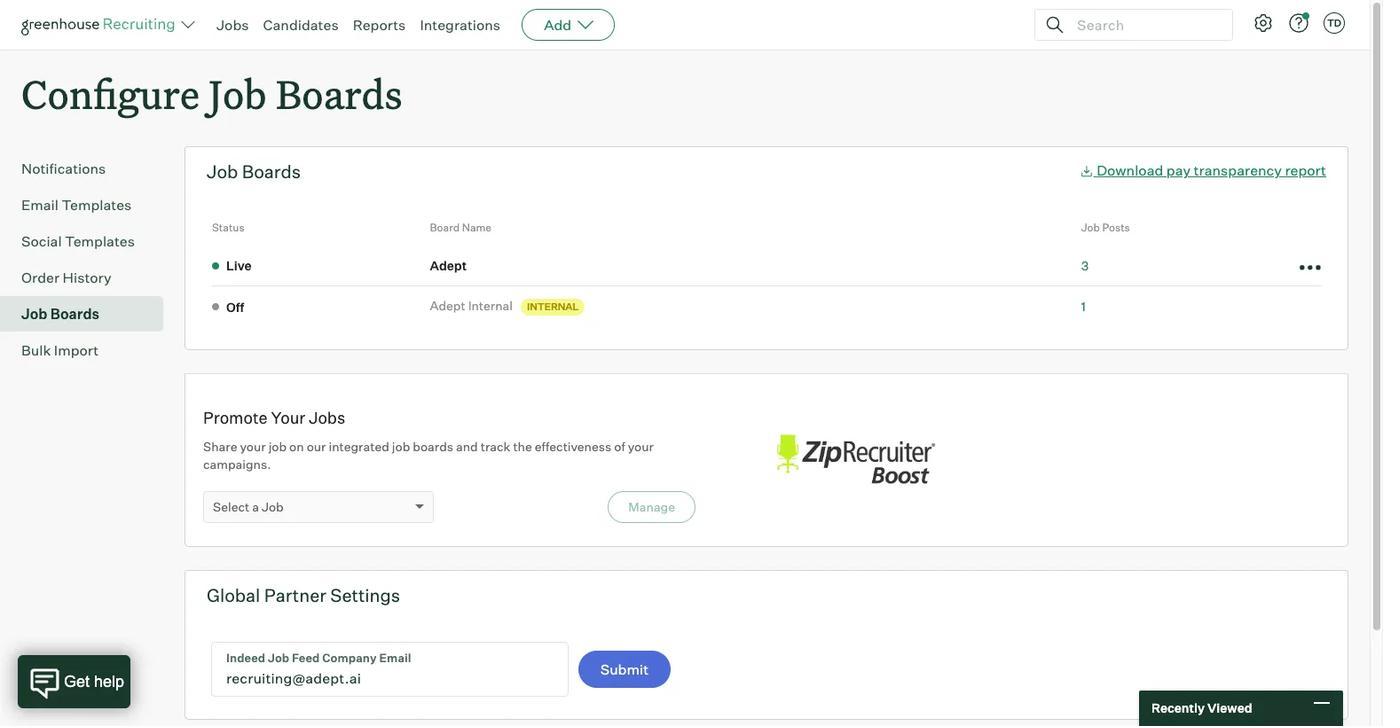 Task type: locate. For each thing, give the bounding box(es) containing it.
job boards up 'status'
[[207, 161, 301, 183]]

adept down adept link
[[430, 298, 466, 313]]

adept
[[430, 258, 467, 273], [430, 298, 466, 313]]

social
[[21, 233, 62, 250]]

boards
[[276, 67, 403, 120], [242, 161, 301, 183], [50, 305, 99, 323]]

1 horizontal spatial your
[[628, 439, 654, 455]]

share your job on our integrated job boards and track the effectiveness of your campaigns.
[[203, 439, 654, 472]]

on
[[289, 439, 304, 455]]

0 vertical spatial jobs
[[217, 16, 249, 34]]

jobs link
[[217, 16, 249, 34]]

adept link
[[430, 257, 472, 274]]

job
[[269, 439, 287, 455], [392, 439, 410, 455]]

order
[[21, 269, 60, 287]]

1 link
[[1081, 299, 1086, 314]]

board name
[[430, 221, 492, 234]]

1 vertical spatial adept
[[430, 298, 466, 313]]

download
[[1097, 162, 1164, 179]]

adept internal link
[[430, 297, 518, 315]]

board
[[430, 221, 460, 234]]

job left boards
[[392, 439, 410, 455]]

configure job boards
[[21, 67, 403, 120]]

0 horizontal spatial internal
[[468, 298, 513, 313]]

report
[[1285, 162, 1327, 179]]

internal right "adept internal" link
[[527, 301, 579, 313]]

boards
[[413, 439, 453, 455]]

submit button
[[578, 652, 671, 689]]

Indeed Job Feed Company Email text field
[[212, 644, 568, 697]]

0 horizontal spatial job
[[269, 439, 287, 455]]

1 horizontal spatial jobs
[[309, 408, 345, 428]]

templates up social templates link
[[62, 196, 132, 214]]

a
[[252, 500, 259, 515]]

and
[[456, 439, 478, 455]]

our
[[307, 439, 326, 455]]

0 vertical spatial templates
[[62, 196, 132, 214]]

job up bulk
[[21, 305, 47, 323]]

adept down board
[[430, 258, 467, 273]]

job left posts
[[1081, 221, 1100, 234]]

3
[[1081, 258, 1089, 273]]

0 vertical spatial adept
[[430, 258, 467, 273]]

select
[[213, 500, 250, 515]]

boards up import
[[50, 305, 99, 323]]

your up campaigns. on the left of the page
[[240, 439, 266, 455]]

0 horizontal spatial jobs
[[217, 16, 249, 34]]

add button
[[522, 9, 615, 41]]

job boards link
[[21, 304, 156, 325]]

job boards up bulk import
[[21, 305, 99, 323]]

1 your from the left
[[240, 439, 266, 455]]

job up 'status'
[[207, 161, 238, 183]]

1 horizontal spatial job boards
[[207, 161, 301, 183]]

jobs up our
[[309, 408, 345, 428]]

internal down adept link
[[468, 298, 513, 313]]

social templates
[[21, 233, 135, 250]]

0 horizontal spatial your
[[240, 439, 266, 455]]

jobs left the 'candidates' link at the top left of page
[[217, 16, 249, 34]]

bulk import link
[[21, 340, 156, 361]]

td
[[1327, 17, 1342, 29]]

jobs
[[217, 16, 249, 34], [309, 408, 345, 428]]

templates
[[62, 196, 132, 214], [65, 233, 135, 250]]

pay
[[1167, 162, 1191, 179]]

internal
[[468, 298, 513, 313], [527, 301, 579, 313]]

1 adept from the top
[[430, 258, 467, 273]]

the
[[513, 439, 532, 455]]

track
[[481, 439, 511, 455]]

2 adept from the top
[[430, 298, 466, 313]]

off
[[226, 300, 244, 315]]

0 vertical spatial boards
[[276, 67, 403, 120]]

viewed
[[1208, 701, 1253, 716]]

1 vertical spatial job boards
[[21, 305, 99, 323]]

of
[[614, 439, 625, 455]]

job boards
[[207, 161, 301, 183], [21, 305, 99, 323]]

adept for adept
[[430, 258, 467, 273]]

global partner settings
[[207, 585, 400, 607]]

posts
[[1103, 221, 1130, 234]]

your
[[240, 439, 266, 455], [628, 439, 654, 455]]

integrated
[[329, 439, 389, 455]]

name
[[462, 221, 492, 234]]

boards up 'status'
[[242, 161, 301, 183]]

job down jobs link
[[209, 67, 267, 120]]

job
[[209, 67, 267, 120], [207, 161, 238, 183], [1081, 221, 1100, 234], [21, 305, 47, 323], [262, 500, 284, 515]]

td button
[[1324, 12, 1345, 34]]

your right of
[[628, 439, 654, 455]]

1 vertical spatial templates
[[65, 233, 135, 250]]

job left the on on the left of page
[[269, 439, 287, 455]]

1 horizontal spatial job
[[392, 439, 410, 455]]

1 vertical spatial boards
[[242, 161, 301, 183]]

0 horizontal spatial job boards
[[21, 305, 99, 323]]

templates down email templates link
[[65, 233, 135, 250]]

0 vertical spatial job boards
[[207, 161, 301, 183]]

boards down the 'candidates' link at the top left of page
[[276, 67, 403, 120]]

1 vertical spatial jobs
[[309, 408, 345, 428]]

transparency
[[1194, 162, 1282, 179]]

email
[[21, 196, 59, 214]]



Task type: vqa. For each thing, say whether or not it's contained in the screenshot.
integrated
yes



Task type: describe. For each thing, give the bounding box(es) containing it.
Search text field
[[1073, 12, 1217, 38]]

social templates link
[[21, 231, 156, 252]]

templates for email templates
[[62, 196, 132, 214]]

order history
[[21, 269, 112, 287]]

promote
[[203, 408, 268, 428]]

global
[[207, 585, 260, 607]]

templates for social templates
[[65, 233, 135, 250]]

3 link
[[1081, 258, 1089, 273]]

email templates
[[21, 196, 132, 214]]

bulk import
[[21, 342, 99, 360]]

partner
[[264, 585, 327, 607]]

notifications
[[21, 160, 106, 178]]

add
[[544, 16, 572, 34]]

reports link
[[353, 16, 406, 34]]

greenhouse recruiting image
[[21, 14, 181, 35]]

2 vertical spatial boards
[[50, 305, 99, 323]]

import
[[54, 342, 99, 360]]

settings
[[330, 585, 400, 607]]

integrations link
[[420, 16, 501, 34]]

zip recruiter image
[[767, 426, 944, 495]]

1
[[1081, 299, 1086, 314]]

2 job from the left
[[392, 439, 410, 455]]

email templates link
[[21, 195, 156, 216]]

recently viewed
[[1152, 701, 1253, 716]]

select a job
[[213, 500, 284, 515]]

job right a
[[262, 500, 284, 515]]

download pay transparency report link
[[1080, 162, 1327, 179]]

promote your jobs
[[203, 408, 345, 428]]

candidates
[[263, 16, 339, 34]]

order history link
[[21, 267, 156, 289]]

effectiveness
[[535, 439, 612, 455]]

live
[[226, 259, 252, 274]]

history
[[63, 269, 112, 287]]

job posts
[[1081, 221, 1130, 234]]

adept for adept internal
[[430, 298, 466, 313]]

campaigns.
[[203, 457, 271, 472]]

1 horizontal spatial internal
[[527, 301, 579, 313]]

bulk
[[21, 342, 51, 360]]

notifications link
[[21, 158, 156, 179]]

1 job from the left
[[269, 439, 287, 455]]

reports
[[353, 16, 406, 34]]

candidates link
[[263, 16, 339, 34]]

configure image
[[1253, 12, 1274, 34]]

download pay transparency report
[[1097, 162, 1327, 179]]

submit
[[600, 661, 649, 679]]

recently
[[1152, 701, 1205, 716]]

adept internal
[[430, 298, 513, 313]]

integrations
[[420, 16, 501, 34]]

share
[[203, 439, 237, 455]]

td button
[[1320, 9, 1349, 37]]

configure
[[21, 67, 200, 120]]

status
[[212, 221, 245, 234]]

job boards inside job boards link
[[21, 305, 99, 323]]

your
[[271, 408, 305, 428]]

2 your from the left
[[628, 439, 654, 455]]



